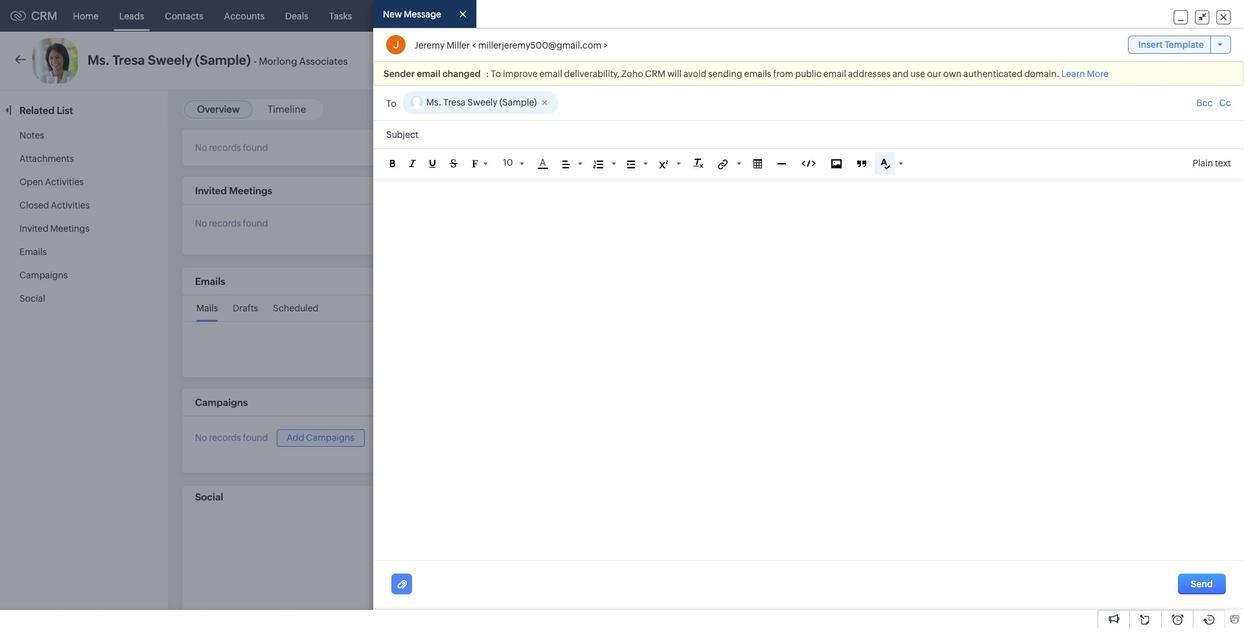 Task type: vqa. For each thing, say whether or not it's contained in the screenshot.
Profile IMAGE
no



Task type: describe. For each thing, give the bounding box(es) containing it.
insert template
[[1139, 40, 1205, 50]]

cc
[[1220, 98, 1232, 108]]

previous record image
[[1194, 57, 1200, 65]]

crm link
[[10, 9, 57, 23]]

avoid
[[684, 69, 707, 79]]

use
[[911, 69, 926, 79]]

closed activities
[[19, 200, 90, 211]]

insert template button
[[1128, 36, 1232, 54]]

emails
[[745, 69, 772, 79]]

-
[[254, 56, 257, 67]]

accounts
[[224, 11, 265, 21]]

2 found from the top
[[243, 219, 268, 229]]

home
[[73, 11, 99, 21]]

our
[[928, 69, 942, 79]]

plain text
[[1193, 158, 1232, 169]]

visits link
[[656, 0, 699, 31]]

convert
[[1044, 56, 1079, 66]]

2 vertical spatial meetings
[[50, 224, 89, 234]]

edit
[[1111, 56, 1127, 66]]

reports link
[[464, 0, 518, 31]]

upgrade
[[983, 16, 1020, 25]]

2 no from the top
[[195, 219, 207, 229]]

bcc
[[1197, 98, 1213, 108]]

overview link
[[197, 104, 240, 115]]

marketplace element
[[1126, 0, 1153, 31]]

alignment image
[[562, 161, 570, 168]]

add campaigns
[[287, 433, 355, 443]]

edit button
[[1098, 51, 1141, 71]]

own
[[944, 69, 962, 79]]

closed activities link
[[19, 200, 90, 211]]

open activities link
[[19, 177, 84, 187]]

ms. for ms. tresa sweely (sample)
[[426, 97, 442, 108]]

overview
[[197, 104, 240, 115]]

ms. for ms. tresa sweely (sample) - morlong associates
[[88, 53, 110, 67]]

add
[[287, 433, 304, 443]]

contacts
[[165, 11, 203, 21]]

text
[[1216, 158, 1232, 169]]

convert button
[[1030, 51, 1092, 71]]

ms. tresa sweely (sample) - morlong associates
[[88, 53, 348, 67]]

activities for closed activities
[[51, 200, 90, 211]]

attachments link
[[19, 154, 74, 164]]

last
[[1119, 108, 1135, 118]]

9
[[1172, 108, 1177, 118]]

day(s)
[[1179, 108, 1202, 118]]

related
[[19, 105, 55, 116]]

0 vertical spatial social
[[19, 294, 45, 304]]

scheduled
[[273, 303, 319, 314]]

contacts link
[[155, 0, 214, 31]]

1 vertical spatial invited
[[19, 224, 48, 234]]

1 horizontal spatial crm
[[645, 69, 666, 79]]

10
[[503, 158, 513, 168]]

1 horizontal spatial invited
[[195, 185, 227, 196]]

projects link
[[699, 0, 754, 31]]

changed
[[443, 69, 481, 79]]

0 vertical spatial emails
[[19, 247, 47, 257]]

sweely for ms. tresa sweely (sample)
[[468, 97, 498, 108]]

1 horizontal spatial campaigns link
[[518, 0, 587, 31]]

1 horizontal spatial social
[[195, 492, 223, 503]]

3 email from the left
[[824, 69, 847, 79]]

reports
[[474, 11, 507, 21]]

improve
[[503, 69, 538, 79]]

3 found from the top
[[243, 433, 268, 444]]

sender email changed : to improve email deliverability, zoho crm will avoid sending emails from public email addresses and use our own authenticated domain. learn more
[[384, 69, 1109, 79]]

send email button
[[952, 51, 1025, 71]]

campaigns inside 'add campaigns' link
[[306, 433, 355, 443]]

send button
[[1178, 575, 1227, 595]]

notes
[[19, 130, 44, 141]]

timeline link
[[268, 104, 306, 115]]

accounts link
[[214, 0, 275, 31]]

plain
[[1193, 158, 1214, 169]]

more
[[1087, 69, 1109, 79]]

social link
[[19, 294, 45, 304]]

10 link
[[502, 156, 524, 170]]

deals link
[[275, 0, 319, 31]]

send for send email
[[965, 56, 987, 66]]

new message
[[383, 9, 441, 20]]

sweely for ms. tresa sweely (sample) - morlong associates
[[148, 53, 192, 67]]

0 horizontal spatial invited meetings
[[19, 224, 89, 234]]

meetings link
[[363, 0, 423, 31]]

calls
[[433, 11, 453, 21]]

message
[[404, 9, 441, 20]]

tasks link
[[319, 0, 363, 31]]

open
[[19, 177, 43, 187]]

1 no from the top
[[195, 143, 207, 153]]

emails link
[[19, 247, 47, 257]]

activities for open activities
[[45, 177, 84, 187]]

(sample) for ms. tresa sweely (sample)
[[500, 97, 537, 108]]

deals
[[285, 11, 309, 21]]

a
[[540, 158, 546, 168]]

1 vertical spatial to
[[386, 98, 397, 109]]

links image
[[718, 159, 728, 170]]

from
[[774, 69, 794, 79]]

public
[[796, 69, 822, 79]]

spell check image
[[881, 159, 890, 170]]



Task type: locate. For each thing, give the bounding box(es) containing it.
tasks
[[329, 11, 352, 21]]

1 horizontal spatial ms.
[[426, 97, 442, 108]]

(sample) left -
[[195, 53, 251, 67]]

crm
[[31, 9, 57, 23], [645, 69, 666, 79]]

0 vertical spatial tresa
[[113, 53, 145, 67]]

next record image
[[1216, 57, 1224, 65]]

emails up mails at the top of the page
[[195, 276, 225, 287]]

0 horizontal spatial to
[[386, 98, 397, 109]]

indent image
[[627, 161, 635, 168]]

2 email from the left
[[540, 69, 563, 79]]

records
[[209, 143, 241, 153], [209, 219, 241, 229], [209, 433, 241, 444]]

invited
[[195, 185, 227, 196], [19, 224, 48, 234]]

1 no records found from the top
[[195, 143, 268, 153]]

2 vertical spatial found
[[243, 433, 268, 444]]

meetings
[[373, 11, 412, 21], [229, 185, 272, 196], [50, 224, 89, 234]]

attachments
[[19, 154, 74, 164]]

0 horizontal spatial ms.
[[88, 53, 110, 67]]

0 horizontal spatial email
[[417, 69, 441, 79]]

activities
[[45, 177, 84, 187], [51, 200, 90, 211]]

0 vertical spatial activities
[[45, 177, 84, 187]]

0 vertical spatial (sample)
[[195, 53, 251, 67]]

1 vertical spatial crm
[[645, 69, 666, 79]]

0 horizontal spatial tresa
[[113, 53, 145, 67]]

1 vertical spatial no
[[195, 219, 207, 229]]

closed
[[19, 200, 49, 211]]

0 horizontal spatial social
[[19, 294, 45, 304]]

2 no records found from the top
[[195, 219, 268, 229]]

1 horizontal spatial (sample)
[[500, 97, 537, 108]]

1 vertical spatial emails
[[195, 276, 225, 287]]

0 horizontal spatial invited
[[19, 224, 48, 234]]

found
[[243, 143, 268, 153], [243, 219, 268, 229], [243, 433, 268, 444]]

0 horizontal spatial emails
[[19, 247, 47, 257]]

tresa for ms. tresa sweely (sample) - morlong associates
[[113, 53, 145, 67]]

(sample) down the improve
[[500, 97, 537, 108]]

campaigns link right reports
[[518, 0, 587, 31]]

1 horizontal spatial sweely
[[468, 97, 498, 108]]

home link
[[63, 0, 109, 31]]

ms. tresa sweely (sample)
[[426, 97, 537, 108]]

send for send
[[1191, 580, 1214, 590]]

1 vertical spatial found
[[243, 219, 268, 229]]

1 horizontal spatial tresa
[[444, 97, 466, 108]]

2 horizontal spatial meetings
[[373, 11, 412, 21]]

no
[[195, 143, 207, 153], [195, 219, 207, 229], [195, 433, 207, 444]]

addresses
[[849, 69, 891, 79]]

timeline
[[268, 104, 306, 115]]

projects
[[710, 11, 744, 21]]

add campaigns link
[[277, 430, 365, 447]]

activities up closed activities link at the top left
[[45, 177, 84, 187]]

sweely
[[148, 53, 192, 67], [468, 97, 498, 108]]

notes link
[[19, 130, 44, 141]]

1 vertical spatial meetings
[[229, 185, 272, 196]]

1 records from the top
[[209, 143, 241, 153]]

0 vertical spatial records
[[209, 143, 241, 153]]

email
[[989, 56, 1012, 66]]

learn more link
[[1062, 69, 1109, 79]]

email
[[417, 69, 441, 79], [540, 69, 563, 79], [824, 69, 847, 79]]

crm left the home
[[31, 9, 57, 23]]

template
[[1165, 40, 1205, 50]]

crm left will
[[645, 69, 666, 79]]

to left the improve
[[491, 69, 501, 79]]

list
[[57, 105, 73, 116]]

documents link
[[587, 0, 656, 31]]

(sample) for ms. tresa sweely (sample) - morlong associates
[[195, 53, 251, 67]]

email right sender
[[417, 69, 441, 79]]

1 vertical spatial no records found
[[195, 219, 268, 229]]

0 vertical spatial no
[[195, 143, 207, 153]]

0 vertical spatial invited meetings
[[195, 185, 272, 196]]

visits
[[667, 11, 689, 21]]

learn
[[1062, 69, 1086, 79]]

sweely down contacts at the left of page
[[148, 53, 192, 67]]

0 vertical spatial meetings
[[373, 11, 412, 21]]

open activities
[[19, 177, 84, 187]]

0 vertical spatial ms.
[[88, 53, 110, 67]]

authenticated
[[964, 69, 1023, 79]]

2 records from the top
[[209, 219, 241, 229]]

(sample)
[[195, 53, 251, 67], [500, 97, 537, 108]]

tresa down leads link
[[113, 53, 145, 67]]

ago
[[1204, 108, 1219, 118]]

and
[[893, 69, 909, 79]]

1 vertical spatial (sample)
[[500, 97, 537, 108]]

0 vertical spatial sweely
[[148, 53, 192, 67]]

invited meetings
[[195, 185, 272, 196], [19, 224, 89, 234]]

: right changed
[[486, 69, 489, 79]]

leads link
[[109, 0, 155, 31]]

calls link
[[423, 0, 464, 31]]

tresa for ms. tresa sweely (sample)
[[444, 97, 466, 108]]

1 horizontal spatial to
[[491, 69, 501, 79]]

documents
[[597, 11, 646, 21]]

1 found from the top
[[243, 143, 268, 153]]

1 vertical spatial send
[[1191, 580, 1214, 590]]

send email
[[965, 56, 1012, 66]]

: left 9
[[1167, 108, 1170, 118]]

1 vertical spatial records
[[209, 219, 241, 229]]

script image
[[659, 161, 668, 168]]

update
[[1137, 108, 1166, 118]]

1 horizontal spatial :
[[1167, 108, 1170, 118]]

related list
[[19, 105, 75, 116]]

list image
[[594, 161, 603, 168]]

0 vertical spatial no records found
[[195, 143, 268, 153]]

0 horizontal spatial (sample)
[[195, 53, 251, 67]]

Subject text field
[[373, 121, 1245, 149]]

email right public
[[824, 69, 847, 79]]

drafts
[[233, 303, 258, 314]]

a link
[[538, 158, 548, 169]]

deliverability,
[[564, 69, 620, 79]]

0 horizontal spatial meetings
[[50, 224, 89, 234]]

0 vertical spatial :
[[486, 69, 489, 79]]

2 vertical spatial no records found
[[195, 433, 268, 444]]

0 vertical spatial campaigns link
[[518, 0, 587, 31]]

0 vertical spatial crm
[[31, 9, 57, 23]]

social
[[19, 294, 45, 304], [195, 492, 223, 503]]

2 vertical spatial no
[[195, 433, 207, 444]]

last update : 9 day(s) ago
[[1119, 108, 1219, 118]]

2 horizontal spatial email
[[824, 69, 847, 79]]

1 vertical spatial social
[[195, 492, 223, 503]]

1 horizontal spatial meetings
[[229, 185, 272, 196]]

ms.
[[88, 53, 110, 67], [426, 97, 442, 108]]

0 horizontal spatial send
[[965, 56, 987, 66]]

campaigns link
[[518, 0, 587, 31], [19, 270, 68, 281]]

1 vertical spatial activities
[[51, 200, 90, 211]]

campaigns link down the emails link
[[19, 270, 68, 281]]

to down sender
[[386, 98, 397, 109]]

0 horizontal spatial sweely
[[148, 53, 192, 67]]

zoho
[[622, 69, 644, 79]]

sending
[[709, 69, 743, 79]]

0 vertical spatial to
[[491, 69, 501, 79]]

morlong
[[259, 56, 297, 67]]

1 email from the left
[[417, 69, 441, 79]]

1 vertical spatial campaigns link
[[19, 270, 68, 281]]

1 vertical spatial :
[[1167, 108, 1170, 118]]

1 vertical spatial ms.
[[426, 97, 442, 108]]

1 horizontal spatial invited meetings
[[195, 185, 272, 196]]

send
[[965, 56, 987, 66], [1191, 580, 1214, 590]]

sender
[[384, 69, 415, 79]]

mails
[[196, 303, 218, 314]]

1 vertical spatial tresa
[[444, 97, 466, 108]]

sweely down changed
[[468, 97, 498, 108]]

1 vertical spatial invited meetings
[[19, 224, 89, 234]]

new
[[383, 9, 402, 20]]

tresa down changed
[[444, 97, 466, 108]]

0 vertical spatial send
[[965, 56, 987, 66]]

campaigns
[[528, 11, 576, 21], [19, 270, 68, 281], [195, 397, 248, 408], [306, 433, 355, 443]]

1 vertical spatial sweely
[[468, 97, 498, 108]]

associates
[[299, 56, 348, 67]]

3 no records found from the top
[[195, 433, 268, 444]]

emails down the invited meetings link
[[19, 247, 47, 257]]

invited meetings link
[[19, 224, 89, 234]]

0 vertical spatial invited
[[195, 185, 227, 196]]

1 horizontal spatial send
[[1191, 580, 1214, 590]]

3 records from the top
[[209, 433, 241, 444]]

0 horizontal spatial crm
[[31, 9, 57, 23]]

0 horizontal spatial :
[[486, 69, 489, 79]]

email right the improve
[[540, 69, 563, 79]]

0 horizontal spatial campaigns link
[[19, 270, 68, 281]]

no records found
[[195, 143, 268, 153], [195, 219, 268, 229], [195, 433, 268, 444]]

3 no from the top
[[195, 433, 207, 444]]

activities up the invited meetings link
[[51, 200, 90, 211]]

will
[[668, 69, 682, 79]]

leads
[[119, 11, 144, 21]]

1 horizontal spatial email
[[540, 69, 563, 79]]

0 vertical spatial found
[[243, 143, 268, 153]]

insert
[[1139, 40, 1163, 50]]

2 vertical spatial records
[[209, 433, 241, 444]]

1 horizontal spatial emails
[[195, 276, 225, 287]]



